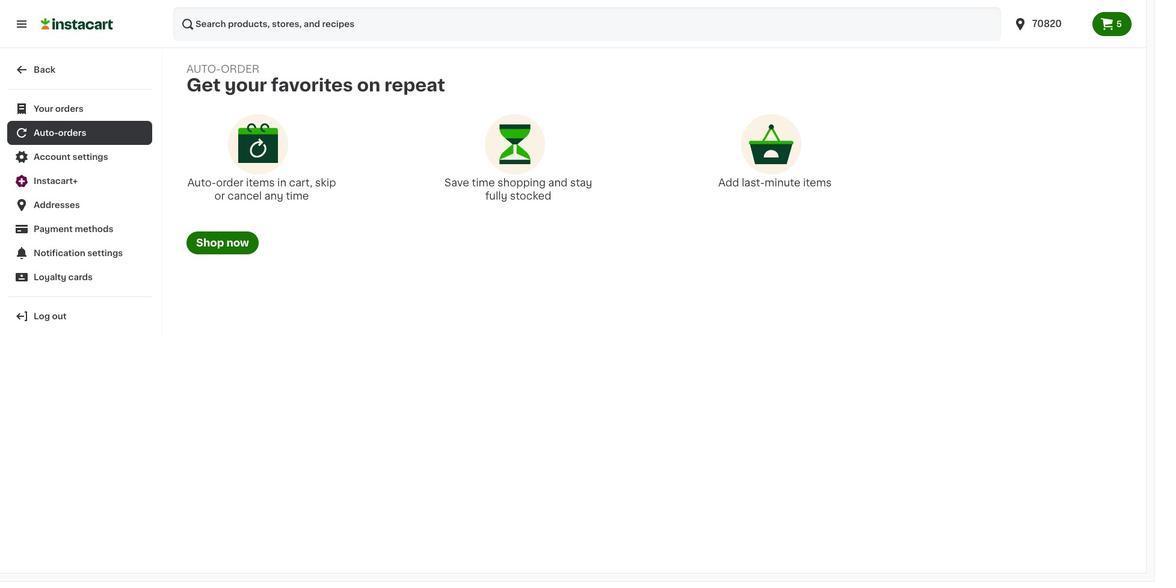 Task type: describe. For each thing, give the bounding box(es) containing it.
payment methods
[[34, 225, 114, 234]]

auto-orders
[[34, 129, 86, 137]]

auto-orders link
[[7, 121, 152, 145]]

back
[[34, 66, 55, 74]]

instacart+ link
[[7, 169, 152, 193]]

on
[[357, 76, 381, 94]]

items inside auto-order items in cart, skip or cancel any time
[[246, 178, 275, 188]]

payment methods link
[[7, 217, 152, 241]]

orders for auto-orders
[[58, 129, 86, 137]]

account settings
[[34, 153, 108, 161]]

instacart+
[[34, 177, 78, 185]]

settings for account settings
[[73, 153, 108, 161]]

auto-order get your favorites on repeat
[[187, 64, 445, 94]]

loyalty cards
[[34, 273, 93, 282]]

notification settings link
[[7, 241, 152, 265]]

auto-order logo image
[[228, 114, 288, 175]]

settings for notification settings
[[87, 249, 123, 258]]

save
[[445, 178, 470, 188]]

cancel
[[228, 192, 262, 201]]

log out
[[34, 312, 67, 321]]

account
[[34, 153, 71, 161]]

order
[[216, 178, 244, 188]]

notification
[[34, 249, 85, 258]]

instacart logo image
[[41, 17, 113, 31]]

add last-minute items
[[719, 178, 832, 188]]

or
[[215, 192, 225, 201]]

auto-
[[187, 64, 221, 74]]

shop now
[[196, 239, 249, 248]]

payment
[[34, 225, 73, 234]]

last-
[[742, 178, 765, 188]]

log out link
[[7, 305, 152, 329]]

save time shopping and stay fully stocked
[[445, 178, 593, 201]]

timer logo image
[[485, 114, 545, 175]]

addresses
[[34, 201, 80, 209]]

5 button
[[1093, 12, 1132, 36]]

2 items from the left
[[804, 178, 832, 188]]

add
[[719, 178, 740, 188]]

fully
[[486, 192, 508, 201]]



Task type: locate. For each thing, give the bounding box(es) containing it.
your orders
[[34, 105, 84, 113]]

settings
[[73, 153, 108, 161], [87, 249, 123, 258]]

orders up account settings
[[58, 129, 86, 137]]

out
[[52, 312, 67, 321]]

your orders link
[[7, 97, 152, 121]]

orders up 'auto-orders'
[[55, 105, 84, 113]]

now
[[227, 239, 249, 248]]

repeat
[[385, 76, 445, 94]]

settings down auto-orders link
[[73, 153, 108, 161]]

methods
[[75, 225, 114, 234]]

orders for your orders
[[55, 105, 84, 113]]

time up fully
[[472, 178, 495, 188]]

stocked
[[510, 192, 552, 201]]

items
[[246, 178, 275, 188], [804, 178, 832, 188]]

1 items from the left
[[246, 178, 275, 188]]

and
[[549, 178, 568, 188]]

items up 'any'
[[246, 178, 275, 188]]

bag logo image
[[742, 114, 802, 175]]

get
[[187, 76, 221, 94]]

addresses link
[[7, 193, 152, 217]]

notification settings
[[34, 249, 123, 258]]

70820
[[1033, 19, 1062, 28]]

0 vertical spatial orders
[[55, 105, 84, 113]]

0 vertical spatial settings
[[73, 153, 108, 161]]

loyalty
[[34, 273, 66, 282]]

auto- for orders
[[34, 129, 58, 137]]

0 horizontal spatial time
[[286, 192, 309, 201]]

5
[[1117, 20, 1123, 28]]

your
[[225, 76, 267, 94]]

time inside auto-order items in cart, skip or cancel any time
[[286, 192, 309, 201]]

2 70820 button from the left
[[1014, 7, 1086, 41]]

shopping
[[498, 178, 546, 188]]

auto-order items in cart, skip or cancel any time
[[187, 178, 336, 201]]

0 horizontal spatial items
[[246, 178, 275, 188]]

orders
[[55, 105, 84, 113], [58, 129, 86, 137]]

items right "minute"
[[804, 178, 832, 188]]

70820 button
[[1006, 7, 1093, 41], [1014, 7, 1086, 41]]

Search field
[[173, 7, 1002, 41]]

1 horizontal spatial auto-
[[187, 178, 216, 188]]

in
[[278, 178, 287, 188]]

cards
[[68, 273, 93, 282]]

auto- down the your
[[34, 129, 58, 137]]

1 vertical spatial settings
[[87, 249, 123, 258]]

0 horizontal spatial auto-
[[34, 129, 58, 137]]

0 vertical spatial auto-
[[34, 129, 58, 137]]

order
[[221, 64, 260, 74]]

auto-
[[34, 129, 58, 137], [187, 178, 216, 188]]

auto- inside auto-order items in cart, skip or cancel any time
[[187, 178, 216, 188]]

log
[[34, 312, 50, 321]]

1 vertical spatial orders
[[58, 129, 86, 137]]

minute
[[765, 178, 801, 188]]

time inside save time shopping and stay fully stocked
[[472, 178, 495, 188]]

1 70820 button from the left
[[1006, 7, 1093, 41]]

skip
[[315, 178, 336, 188]]

shop
[[196, 239, 224, 248]]

0 vertical spatial time
[[472, 178, 495, 188]]

loyalty cards link
[[7, 265, 152, 290]]

time
[[472, 178, 495, 188], [286, 192, 309, 201]]

any
[[265, 192, 283, 201]]

settings down methods on the top
[[87, 249, 123, 258]]

your
[[34, 105, 53, 113]]

1 vertical spatial time
[[286, 192, 309, 201]]

stay
[[571, 178, 593, 188]]

auto- for order
[[187, 178, 216, 188]]

auto- up or
[[187, 178, 216, 188]]

None search field
[[173, 7, 1002, 41]]

time down cart,
[[286, 192, 309, 201]]

1 horizontal spatial time
[[472, 178, 495, 188]]

shop now button
[[187, 232, 259, 255]]

cart,
[[289, 178, 313, 188]]

back link
[[7, 58, 152, 82]]

1 vertical spatial auto-
[[187, 178, 216, 188]]

account settings link
[[7, 145, 152, 169]]

1 horizontal spatial items
[[804, 178, 832, 188]]

favorites
[[271, 76, 353, 94]]



Task type: vqa. For each thing, say whether or not it's contained in the screenshot.
the Log out in the bottom of the page
yes



